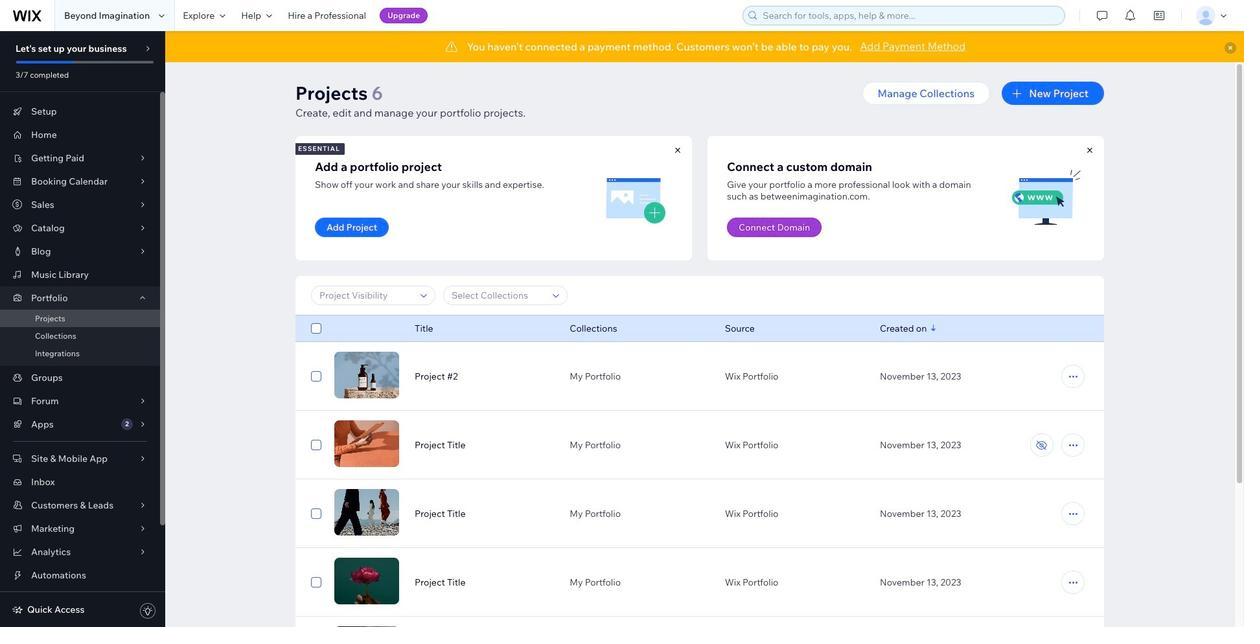 Task type: describe. For each thing, give the bounding box(es) containing it.
Search for tools, apps, help & more... field
[[759, 6, 1061, 25]]

Select Collections field
[[448, 286, 549, 305]]

Project Visibility field
[[316, 286, 417, 305]]

sidebar element
[[0, 31, 165, 627]]



Task type: vqa. For each thing, say whether or not it's contained in the screenshot.
app?
no



Task type: locate. For each thing, give the bounding box(es) containing it.
alert
[[165, 31, 1244, 62]]

None checkbox
[[311, 321, 321, 336], [311, 369, 321, 384], [311, 321, 321, 336], [311, 369, 321, 384]]

list
[[294, 136, 1104, 260]]

None checkbox
[[311, 437, 321, 453], [311, 506, 321, 522], [311, 575, 321, 590], [311, 437, 321, 453], [311, 506, 321, 522], [311, 575, 321, 590]]



